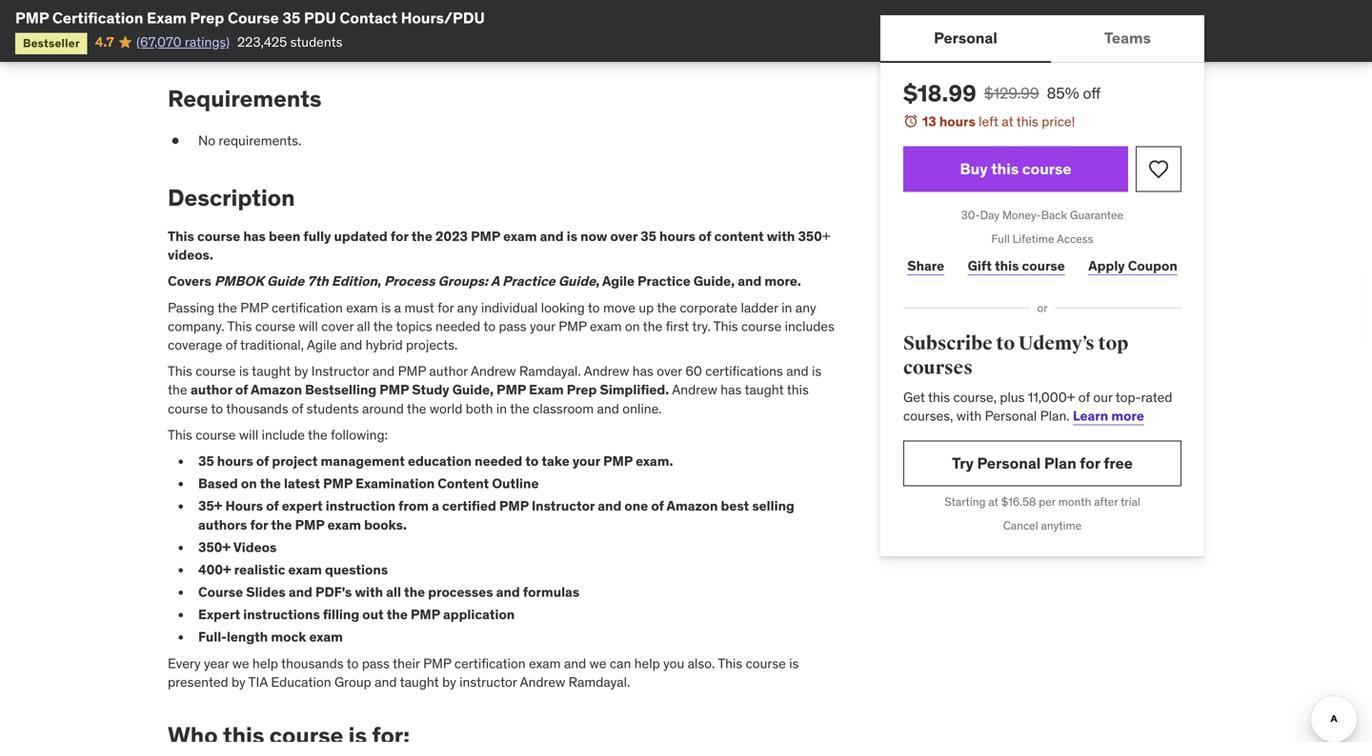 Task type: vqa. For each thing, say whether or not it's contained in the screenshot.
in in the Andrew has taught this course to thousands of students around the world both in the classroom and online.
yes



Task type: locate. For each thing, give the bounding box(es) containing it.
1 vertical spatial over
[[657, 363, 683, 380]]

with inside this course will include the following: 35 hours of project management education needed to take your pmp exam. based on the latest pmp examination content outline 35+ hours of expert instruction from a certified pmp instructor and one of amazon best selling authors for the pmp exam books. 350+ videos 400+ realistic exam questions course slides and pdf's with all the processes and formulas expert instructions filling out the pmp application full-length mock exam every year we help thousands to pass their pmp certification exam and we can help you also. this course is presented by tia education group and taught by instructor andrew ramdayal.
[[355, 584, 383, 601]]

hours
[[940, 113, 976, 130], [660, 228, 696, 245], [217, 453, 253, 470]]

andrew has taught this course to thousands of students around the world both in the classroom and online.
[[168, 382, 809, 417]]

needed up outline
[[475, 453, 523, 470]]

around
[[362, 400, 404, 417]]

with down course,
[[957, 407, 982, 425]]

this inside button
[[992, 159, 1019, 179]]

rated
[[1142, 389, 1173, 406]]

will left "include"
[[239, 427, 259, 444]]

andrew up andrew has taught this course to thousands of students around the world both in the classroom and online.
[[471, 363, 516, 380]]

0 vertical spatial will
[[299, 318, 318, 335]]

pmp exam inside this course will include the following: 35 hours of project management education needed to take your pmp exam. based on the latest pmp examination content outline 35+ hours of expert instruction from a certified pmp instructor and one of amazon best selling authors for the pmp exam books. 350+ videos 400+ realistic exam questions course slides and pdf's with all the processes and formulas expert instructions filling out the pmp application full-length mock exam every year we help thousands to pass their pmp certification exam and we can help you also. this course is presented by tia education group and taught by instructor andrew ramdayal.
[[295, 516, 361, 534]]

for down hours
[[250, 516, 268, 534]]

0 vertical spatial has
[[243, 228, 266, 245]]

1 vertical spatial ramdayal.
[[569, 674, 630, 691]]

a inside this course will include the following: 35 hours of project management education needed to take your pmp exam. based on the latest pmp examination content outline 35+ hours of expert instruction from a certified pmp instructor and one of amazon best selling authors for the pmp exam books. 350+ videos 400+ realistic exam questions course slides and pdf's with all the processes and formulas expert instructions filling out the pmp application full-length mock exam every year we help thousands to pass their pmp certification exam and we can help you also. this course is presented by tia education group and taught by instructor andrew ramdayal.
[[432, 498, 439, 515]]

pass down individual on the top left of page
[[499, 318, 527, 335]]

0 vertical spatial guide,
[[694, 273, 735, 290]]

35
[[283, 8, 301, 28], [641, 228, 657, 245], [198, 453, 214, 470]]

0 vertical spatial over
[[611, 228, 638, 245]]

thousands inside this course will include the following: 35 hours of project management education needed to take your pmp exam. based on the latest pmp examination content outline 35+ hours of expert instruction from a certified pmp instructor and one of amazon best selling authors for the pmp exam books. 350+ videos 400+ realistic exam questions course slides and pdf's with all the processes and formulas expert instructions filling out the pmp application full-length mock exam every year we help thousands to pass their pmp certification exam and we can help you also. this course is presented by tia education group and taught by instructor andrew ramdayal.
[[281, 655, 344, 672]]

1 horizontal spatial pmp
[[240, 299, 269, 316]]

any up includes
[[796, 299, 817, 316]]

1 vertical spatial exam
[[309, 629, 343, 646]]

0 horizontal spatial has
[[243, 228, 266, 245]]

agile
[[602, 273, 635, 290], [307, 337, 337, 354]]

0 vertical spatial at
[[1002, 113, 1014, 130]]

of inside andrew has taught this course to thousands of students around the world both in the classroom and online.
[[292, 400, 303, 417]]

0 vertical spatial on
[[625, 318, 640, 335]]

pass inside this course has been fully updated for the 2023 pmp exam and is now over 35 hours of content with 350 + videos. covers pmbok guide 7th edition , process groups: a practice guide , agile practice guide, and more. passing the pmp certification exam is a must for any individual looking to move up the corporate ladder in any company. this course will cover all the topics needed to pass your pmp exam on the first try. this course includes coverage of traditional, agile and hybrid projects.
[[499, 318, 527, 335]]

2 vertical spatial 35
[[198, 453, 214, 470]]

trial
[[1121, 495, 1141, 510]]

amazon down traditional,
[[251, 382, 302, 399]]

2 horizontal spatial by
[[442, 674, 456, 691]]

over inside this course has been fully updated for the 2023 pmp exam and is now over 35 hours of content with 350 + videos. covers pmbok guide 7th edition , process groups: a practice guide , agile practice guide, and more. passing the pmp certification exam is a must for any individual looking to move up the corporate ladder in any company. this course will cover all the topics needed to pass your pmp exam on the first try. this course includes coverage of traditional, agile and hybrid projects.
[[611, 228, 638, 245]]

personal up $16.58
[[978, 454, 1041, 473]]

personal inside get this course, plus 11,000+ of our top-rated courses, with personal plan.
[[985, 407, 1037, 425]]

0 vertical spatial students
[[290, 33, 343, 50]]

0 vertical spatial all
[[357, 318, 370, 335]]

will inside this course will include the following: 35 hours of project management education needed to take your pmp exam. based on the latest pmp examination content outline 35+ hours of expert instruction from a certified pmp instructor and one of amazon best selling authors for the pmp exam books. 350+ videos 400+ realistic exam questions course slides and pdf's with all the processes and formulas expert instructions filling out the pmp application full-length mock exam every year we help thousands to pass their pmp certification exam and we can help you also. this course is presented by tia education group and taught by instructor andrew ramdayal.
[[239, 427, 259, 444]]

1 horizontal spatial has
[[633, 363, 654, 380]]

2 horizontal spatial pmp
[[423, 655, 451, 672]]

1 horizontal spatial hours
[[660, 228, 696, 245]]

1 horizontal spatial your
[[573, 453, 601, 470]]

classroom
[[533, 400, 594, 417]]

tab list containing personal
[[881, 15, 1205, 63]]

the inside this course is taught by instructor and pmp author andrew ramdayal. andrew has over 60 certifications and is the
[[168, 382, 187, 399]]

a left must
[[394, 299, 401, 316]]

1 horizontal spatial practice
[[638, 273, 691, 290]]

223,425
[[237, 33, 287, 50]]

xsmall image
[[168, 132, 183, 150]]

guide, up 'corporate'
[[694, 273, 735, 290]]

over left the 60
[[657, 363, 683, 380]]

guide, up both
[[453, 382, 494, 399]]

to left take
[[526, 453, 539, 470]]

0 horizontal spatial all
[[357, 318, 370, 335]]

pdf's
[[316, 584, 352, 601]]

students
[[290, 33, 343, 50], [307, 400, 359, 417]]

2 horizontal spatial with
[[957, 407, 982, 425]]

month
[[1059, 495, 1092, 510]]

0 vertical spatial in
[[782, 299, 793, 316]]

the left the 'author'
[[168, 382, 187, 399]]

2 horizontal spatial has
[[721, 382, 742, 399]]

authors
[[198, 516, 247, 534]]

exam
[[147, 8, 187, 28]]

to down the 'author'
[[211, 400, 223, 417]]

exam down filling
[[309, 629, 343, 646]]

videos.
[[168, 247, 213, 264]]

personal down plus
[[985, 407, 1037, 425]]

taught inside this course is taught by instructor and pmp author andrew ramdayal. andrew has over 60 certifications and is the
[[252, 363, 291, 380]]

over inside this course is taught by instructor and pmp author andrew ramdayal. andrew has over 60 certifications and is the
[[657, 363, 683, 380]]

best
[[721, 498, 750, 515]]

2 vertical spatial has
[[721, 382, 742, 399]]

in right both
[[497, 400, 507, 417]]

1 vertical spatial pmp
[[240, 299, 269, 316]]

at right the left
[[1002, 113, 1014, 130]]

2 vertical spatial taught
[[400, 674, 439, 691]]

your inside this course will include the following: 35 hours of project management education needed to take your pmp exam. based on the latest pmp examination content outline 35+ hours of expert instruction from a certified pmp instructor and one of amazon best selling authors for the pmp exam books. 350+ videos 400+ realistic exam questions course slides and pdf's with all the processes and formulas expert instructions filling out the pmp application full-length mock exam every year we help thousands to pass their pmp certification exam and we can help you also. this course is presented by tia education group and taught by instructor andrew ramdayal.
[[573, 453, 601, 470]]

0 vertical spatial with
[[767, 228, 795, 245]]

guarantee
[[1070, 208, 1124, 223]]

1 horizontal spatial a
[[432, 498, 439, 515]]

this course will include the following: 35 hours of project management education needed to take your pmp exam. based on the latest pmp examination content outline 35+ hours of expert instruction from a certified pmp instructor and one of amazon best selling authors for the pmp exam books. 350+ videos 400+ realistic exam questions course slides and pdf's with all the processes and formulas expert instructions filling out the pmp application full-length mock exam every year we help thousands to pass their pmp certification exam and we can help you also. this course is presented by tia education group and taught by instructor andrew ramdayal.
[[168, 427, 799, 691]]

35 up 223,425 students
[[283, 8, 301, 28]]

2 horizontal spatial taught
[[745, 382, 784, 399]]

instructor
[[312, 363, 369, 380]]

1 vertical spatial will
[[239, 427, 259, 444]]

this for gift
[[995, 257, 1020, 274]]

pass
[[499, 318, 527, 335], [362, 655, 390, 672]]

andrew inside this course will include the following: 35 hours of project management education needed to take your pmp exam. based on the latest pmp examination content outline 35+ hours of expert instruction from a certified pmp instructor and one of amazon best selling authors for the pmp exam books. 350+ videos 400+ realistic exam questions course slides and pdf's with all the processes and formulas expert instructions filling out the pmp application full-length mock exam every year we help thousands to pass their pmp certification exam and we can help you also. this course is presented by tia education group and taught by instructor andrew ramdayal.
[[520, 674, 566, 691]]

1 , from the left
[[378, 273, 381, 290]]

exam up pdf's
[[288, 561, 322, 579]]

this inside andrew has taught this course to thousands of students around the world both in the classroom and online.
[[787, 382, 809, 399]]

students down bestselling
[[307, 400, 359, 417]]

1 horizontal spatial help
[[635, 655, 660, 672]]

0 vertical spatial agile
[[602, 273, 635, 290]]

more
[[1112, 407, 1145, 425]]

0 vertical spatial personal
[[934, 28, 998, 48]]

350
[[798, 228, 823, 245]]

we left can
[[590, 655, 607, 672]]

learn
[[1073, 407, 1109, 425]]

course,
[[954, 389, 997, 406]]

1 horizontal spatial any
[[796, 299, 817, 316]]

we right year
[[232, 655, 249, 672]]

get
[[904, 389, 926, 406]]

0 horizontal spatial guide,
[[453, 382, 494, 399]]

2 practice from the left
[[638, 273, 691, 290]]

35 up based
[[198, 453, 214, 470]]

on inside this course has been fully updated for the 2023 pmp exam and is now over 35 hours of content with 350 + videos. covers pmbok guide 7th edition , process groups: a practice guide , agile practice guide, and more. passing the pmp certification exam is a must for any individual looking to move up the corporate ladder in any company. this course will cover all the topics needed to pass your pmp exam on the first try. this course includes coverage of traditional, agile and hybrid projects.
[[625, 318, 640, 335]]

content
[[438, 475, 489, 492]]

is left now at left top
[[567, 228, 578, 245]]

year
[[204, 655, 229, 672]]

has down certifications
[[721, 382, 742, 399]]

instructions
[[243, 606, 320, 624]]

this down coverage
[[168, 363, 192, 380]]

needed
[[436, 318, 481, 335], [475, 453, 523, 470]]

1 vertical spatial 35
[[641, 228, 657, 245]]

will down certification exam
[[299, 318, 318, 335]]

taught inside this course will include the following: 35 hours of project management education needed to take your pmp exam. based on the latest pmp examination content outline 35+ hours of expert instruction from a certified pmp instructor and one of amazon best selling authors for the pmp exam books. 350+ videos 400+ realistic exam questions course slides and pdf's with all the processes and formulas expert instructions filling out the pmp application full-length mock exam every year we help thousands to pass their pmp certification exam and we can help you also. this course is presented by tia education group and taught by instructor andrew ramdayal.
[[400, 674, 439, 691]]

0 horizontal spatial will
[[239, 427, 259, 444]]

0 horizontal spatial with
[[355, 584, 383, 601]]

2 vertical spatial hours
[[217, 453, 253, 470]]

1 horizontal spatial ,
[[596, 273, 600, 290]]

1 horizontal spatial over
[[657, 363, 683, 380]]

to left 'udemy's'
[[997, 332, 1015, 356]]

course
[[228, 8, 279, 28], [198, 584, 243, 601]]

process
[[384, 273, 435, 290]]

pmp right their
[[423, 655, 451, 672]]

and down cover at the top left
[[340, 337, 362, 354]]

price!
[[1042, 113, 1076, 130]]

amazon left best
[[667, 498, 718, 515]]

0 horizontal spatial ,
[[378, 273, 381, 290]]

andrew down the 60
[[672, 382, 718, 399]]

or
[[1038, 301, 1048, 316]]

on inside this course will include the following: 35 hours of project management education needed to take your pmp exam. based on the latest pmp examination content outline 35+ hours of expert instruction from a certified pmp instructor and one of amazon best selling authors for the pmp exam books. 350+ videos 400+ realistic exam questions course slides and pdf's with all the processes and formulas expert instructions filling out the pmp application full-length mock exam every year we help thousands to pass their pmp certification exam and we can help you also. this course is presented by tia education group and taught by instructor andrew ramdayal.
[[241, 475, 257, 492]]

1 vertical spatial on
[[241, 475, 257, 492]]

pmp exam
[[471, 228, 537, 245], [559, 318, 622, 335], [295, 516, 361, 534]]

projects.
[[406, 337, 458, 354]]

1 vertical spatial amazon
[[667, 498, 718, 515]]

filling
[[323, 606, 360, 624]]

is down traditional,
[[239, 363, 249, 380]]

ramdayal. down can
[[569, 674, 630, 691]]

2 vertical spatial pmp
[[423, 655, 451, 672]]

practice up individual on the top left of page
[[503, 273, 556, 290]]

is inside this course will include the following: 35 hours of project management education needed to take your pmp exam. based on the latest pmp examination content outline 35+ hours of expert instruction from a certified pmp instructor and one of amazon best selling authors for the pmp exam books. 350+ videos 400+ realistic exam questions course slides and pdf's with all the processes and formulas expert instructions filling out the pmp application full-length mock exam every year we help thousands to pass their pmp certification exam and we can help you also. this course is presented by tia education group and taught by instructor andrew ramdayal.
[[790, 655, 799, 672]]

to inside andrew has taught this course to thousands of students around the world both in the classroom and online.
[[211, 400, 223, 417]]

1 horizontal spatial pass
[[499, 318, 527, 335]]

outline
[[492, 475, 539, 492]]

in inside andrew has taught this course to thousands of students around the world both in the classroom and online.
[[497, 400, 507, 417]]

hours up based
[[217, 453, 253, 470]]

has inside this course is taught by instructor and pmp author andrew ramdayal. andrew has over 60 certifications and is the
[[633, 363, 654, 380]]

hours left content
[[660, 228, 696, 245]]

been
[[269, 228, 301, 245]]

$18.99
[[904, 79, 977, 108]]

and down "simplified."
[[597, 400, 620, 417]]

with left 350
[[767, 228, 795, 245]]

starting at $16.58 per month after trial cancel anytime
[[945, 495, 1141, 533]]

this course has been fully updated for the 2023 pmp exam and is now over 35 hours of content with 350 + videos. covers pmbok guide 7th edition , process groups: a practice guide , agile practice guide, and more. passing the pmp certification exam is a must for any individual looking to move up the corporate ladder in any company. this course will cover all the topics needed to pass your pmp exam on the first try. this course includes coverage of traditional, agile and hybrid projects.
[[168, 228, 835, 354]]

the up 'hybrid'
[[373, 318, 393, 335]]

0 vertical spatial thousands
[[226, 400, 289, 417]]

for inside this course will include the following: 35 hours of project management education needed to take your pmp exam. based on the latest pmp examination content outline 35+ hours of expert instruction from a certified pmp instructor and one of amazon best selling authors for the pmp exam books. 350+ videos 400+ realistic exam questions course slides and pdf's with all the processes and formulas expert instructions filling out the pmp application full-length mock exam every year we help thousands to pass their pmp certification exam and we can help you also. this course is presented by tia education group and taught by instructor andrew ramdayal.
[[250, 516, 268, 534]]

course inside this course is taught by instructor and pmp author andrew ramdayal. andrew has over 60 certifications and is the
[[196, 363, 236, 380]]

online.
[[623, 400, 662, 417]]

for right must
[[438, 299, 454, 316]]

35 right now at left top
[[641, 228, 657, 245]]

this right also.
[[718, 655, 743, 672]]

by
[[294, 363, 308, 380], [232, 674, 246, 691], [442, 674, 456, 691]]

1 horizontal spatial will
[[299, 318, 318, 335]]

the left 2023
[[412, 228, 433, 245]]

pmbok guide
[[214, 273, 304, 290]]

13 hours left at this price!
[[923, 113, 1076, 130]]

hybrid
[[366, 337, 403, 354]]

0 horizontal spatial on
[[241, 475, 257, 492]]

you
[[664, 655, 685, 672]]

4.7
[[95, 33, 114, 50]]

thousands up tia education
[[281, 655, 344, 672]]

taught down certifications
[[745, 382, 784, 399]]

small image
[[192, 19, 211, 38]]

of right hours
[[266, 498, 279, 515]]

2 vertical spatial with
[[355, 584, 383, 601]]

2 horizontal spatial 35
[[641, 228, 657, 245]]

now
[[581, 228, 608, 245]]

apply coupon
[[1089, 257, 1178, 274]]

course inside andrew has taught this course to thousands of students around the world both in the classroom and online.
[[168, 400, 208, 417]]

0 vertical spatial prep
[[190, 8, 224, 28]]

plus
[[1000, 389, 1025, 406]]

1 horizontal spatial with
[[767, 228, 795, 245]]

this
[[168, 228, 194, 245], [227, 318, 252, 335], [714, 318, 738, 335], [168, 363, 192, 380], [168, 427, 192, 444], [718, 655, 743, 672]]

taught
[[252, 363, 291, 380], [745, 382, 784, 399], [400, 674, 439, 691]]

1 vertical spatial your
[[573, 453, 601, 470]]

prep up classroom
[[567, 382, 597, 399]]

0 vertical spatial pass
[[499, 318, 527, 335]]

needed up projects.
[[436, 318, 481, 335]]

0 horizontal spatial pmp exam
[[295, 516, 361, 534]]

also.
[[688, 655, 715, 672]]

0 horizontal spatial pass
[[362, 655, 390, 672]]

lifetime
[[1013, 232, 1055, 246]]

management
[[321, 453, 405, 470]]

personal
[[934, 28, 998, 48], [985, 407, 1037, 425], [978, 454, 1041, 473]]

learn more
[[1073, 407, 1145, 425]]

0 horizontal spatial your
[[530, 318, 556, 335]]

0 horizontal spatial pmp
[[15, 8, 49, 28]]

35+
[[198, 498, 222, 515]]

13
[[923, 113, 937, 130]]

first
[[666, 318, 689, 335]]

this inside this course is taught by instructor and pmp author andrew ramdayal. andrew has over 60 certifications and is the
[[168, 363, 192, 380]]

andrew
[[471, 363, 516, 380], [584, 363, 630, 380], [672, 382, 718, 399], [520, 674, 566, 691]]

all down 'questions'
[[386, 584, 401, 601]]

0 horizontal spatial amazon
[[251, 382, 302, 399]]

pmp exam right 2023
[[471, 228, 537, 245]]

the
[[412, 228, 433, 245], [218, 299, 237, 316], [657, 299, 677, 316], [373, 318, 393, 335], [643, 318, 663, 335], [168, 382, 187, 399], [407, 400, 427, 417], [510, 400, 530, 417], [308, 427, 328, 444], [260, 475, 281, 492], [271, 516, 292, 534], [404, 584, 425, 601], [387, 606, 408, 624]]

1 horizontal spatial in
[[782, 299, 793, 316]]

1 vertical spatial course
[[198, 584, 243, 601]]

for right updated
[[391, 228, 409, 245]]

1 vertical spatial in
[[497, 400, 507, 417]]

1 horizontal spatial amazon
[[667, 498, 718, 515]]

over right now at left top
[[611, 228, 638, 245]]

1 horizontal spatial by
[[294, 363, 308, 380]]

is down includes
[[812, 363, 822, 380]]

has inside andrew has taught this course to thousands of students around the world both in the classroom and online.
[[721, 382, 742, 399]]

and up "instructions"
[[289, 584, 313, 601]]

this inside get this course, plus 11,000+ of our top-rated courses, with personal plan.
[[929, 389, 951, 406]]

pass up group
[[362, 655, 390, 672]]

your right take
[[573, 453, 601, 470]]

1 horizontal spatial all
[[386, 584, 401, 601]]

practice up up
[[638, 273, 691, 290]]

(67,070
[[136, 33, 182, 50]]

and left now at left top
[[540, 228, 564, 245]]

taught inside andrew has taught this course to thousands of students around the world both in the classroom and online.
[[745, 382, 784, 399]]

0 vertical spatial needed
[[436, 318, 481, 335]]

1 horizontal spatial guide,
[[694, 273, 735, 290]]

1 vertical spatial personal
[[985, 407, 1037, 425]]

latest
[[284, 475, 320, 492]]

has up "simplified."
[[633, 363, 654, 380]]

passing
[[168, 299, 215, 316]]

1 horizontal spatial taught
[[400, 674, 439, 691]]

and up ladder
[[738, 273, 762, 290]]

0 horizontal spatial a
[[394, 299, 401, 316]]

by left instructor
[[442, 674, 456, 691]]

1 vertical spatial pmp exam
[[559, 318, 622, 335]]

2 help from the left
[[635, 655, 660, 672]]

personal up $18.99
[[934, 28, 998, 48]]

1 vertical spatial with
[[957, 407, 982, 425]]

1 vertical spatial a
[[432, 498, 439, 515]]

0 horizontal spatial over
[[611, 228, 638, 245]]

1 vertical spatial has
[[633, 363, 654, 380]]

thousands
[[226, 400, 289, 417], [281, 655, 344, 672]]

0 horizontal spatial in
[[497, 400, 507, 417]]

of up "include"
[[292, 400, 303, 417]]

1 horizontal spatial prep
[[567, 382, 597, 399]]

your down looking
[[530, 318, 556, 335]]

11,000+
[[1029, 389, 1076, 406]]

0 vertical spatial hours
[[940, 113, 976, 130]]

1 we from the left
[[232, 655, 249, 672]]

this right try.
[[714, 318, 738, 335]]

day
[[981, 208, 1000, 223]]

pmp exam down expert
[[295, 516, 361, 534]]

pmp exam down looking
[[559, 318, 622, 335]]

prep up ratings)
[[190, 8, 224, 28]]

0 horizontal spatial prep
[[190, 8, 224, 28]]

of
[[699, 228, 712, 245], [226, 337, 237, 354], [235, 382, 248, 399], [1079, 389, 1091, 406], [292, 400, 303, 417], [256, 453, 269, 470], [266, 498, 279, 515], [651, 498, 664, 515]]

2023
[[436, 228, 468, 245]]

company.
[[168, 318, 225, 335]]

andrew down exam and
[[520, 674, 566, 691]]

course up 223,425
[[228, 8, 279, 28]]

ramdayal. inside this course will include the following: 35 hours of project management education needed to take your pmp exam. based on the latest pmp examination content outline 35+ hours of expert instruction from a certified pmp instructor and one of amazon best selling authors for the pmp exam books. 350+ videos 400+ realistic exam questions course slides and pdf's with all the processes and formulas expert instructions filling out the pmp application full-length mock exam every year we help thousands to pass their pmp certification exam and we can help you also. this course is presented by tia education group and taught by instructor andrew ramdayal.
[[569, 674, 630, 691]]

with inside get this course, plus 11,000+ of our top-rated courses, with personal plan.
[[957, 407, 982, 425]]

pdu
[[304, 8, 336, 28]]

0 horizontal spatial practice
[[503, 273, 556, 290]]

1 vertical spatial at
[[989, 495, 999, 510]]

1 vertical spatial thousands
[[281, 655, 344, 672]]

0 horizontal spatial at
[[989, 495, 999, 510]]

0 vertical spatial pmp exam
[[471, 228, 537, 245]]

0 vertical spatial 35
[[283, 8, 301, 28]]

selling
[[752, 498, 795, 515]]

simplified.
[[600, 382, 669, 399]]

1 horizontal spatial on
[[625, 318, 640, 335]]

buy this course button
[[904, 146, 1129, 192]]

to up group
[[347, 655, 359, 672]]

this for get
[[929, 389, 951, 406]]

of right coverage
[[226, 337, 237, 354]]

the right up
[[657, 299, 677, 316]]

by right presented
[[232, 674, 246, 691]]

pmp down pmbok guide
[[240, 299, 269, 316]]

1 vertical spatial agile
[[307, 337, 337, 354]]

2 vertical spatial pmp exam
[[295, 516, 361, 534]]

, left the process
[[378, 273, 381, 290]]

of right the 'author'
[[235, 382, 248, 399]]

1 vertical spatial needed
[[475, 453, 523, 470]]

tab list
[[881, 15, 1205, 63]]

teams
[[1105, 28, 1152, 48]]

guide, inside this course has been fully updated for the 2023 pmp exam and is now over 35 hours of content with 350 + videos. covers pmbok guide 7th edition , process groups: a practice guide , agile practice guide, and more. passing the pmp certification exam is a must for any individual looking to move up the corporate ladder in any company. this course will cover all the topics needed to pass your pmp exam on the first try. this course includes coverage of traditional, agile and hybrid projects.
[[694, 273, 735, 290]]

and inside andrew has taught this course to thousands of students around the world both in the classroom and online.
[[597, 400, 620, 417]]

edition
[[332, 273, 378, 290]]

0 horizontal spatial agile
[[307, 337, 337, 354]]

1 vertical spatial taught
[[745, 382, 784, 399]]

personal button
[[881, 15, 1051, 61]]

in down more.
[[782, 299, 793, 316]]

will inside this course has been fully updated for the 2023 pmp exam and is now over 35 hours of content with 350 + videos. covers pmbok guide 7th edition , process groups: a practice guide , agile practice guide, and more. passing the pmp certification exam is a must for any individual looking to move up the corporate ladder in any company. this course will cover all the topics needed to pass your pmp exam on the first try. this course includes coverage of traditional, agile and hybrid projects.
[[299, 318, 318, 335]]



Task type: describe. For each thing, give the bounding box(es) containing it.
following:
[[331, 427, 388, 444]]

updated
[[334, 228, 388, 245]]

get this course, plus 11,000+ of our top-rated courses, with personal plan.
[[904, 389, 1173, 425]]

ramdayal. inside this course is taught by instructor and pmp author andrew ramdayal. andrew has over 60 certifications and is the
[[520, 363, 581, 380]]

take
[[542, 453, 570, 470]]

instructor
[[460, 674, 517, 691]]

cover
[[321, 318, 354, 335]]

teams button
[[1051, 15, 1205, 61]]

looking
[[541, 299, 585, 316]]

include
[[262, 427, 305, 444]]

and left one
[[598, 498, 622, 515]]

1 horizontal spatial agile
[[602, 273, 635, 290]]

gift this course link
[[964, 247, 1070, 285]]

this up videos. on the left top of the page
[[168, 228, 194, 245]]

try.
[[692, 318, 711, 335]]

with inside this course has been fully updated for the 2023 pmp exam and is now over 35 hours of content with 350 + videos. covers pmbok guide 7th edition , process groups: a practice guide , agile practice guide, and more. passing the pmp certification exam is a must for any individual looking to move up the corporate ladder in any company. this course will cover all the topics needed to pass your pmp exam on the first try. this course includes coverage of traditional, agile and hybrid projects.
[[767, 228, 795, 245]]

fully
[[304, 228, 331, 245]]

course inside this course will include the following: 35 hours of project management education needed to take your pmp exam. based on the latest pmp examination content outline 35+ hours of expert instruction from a certified pmp instructor and one of amazon best selling authors for the pmp exam books. 350+ videos 400+ realistic exam questions course slides and pdf's with all the processes and formulas expert instructions filling out the pmp application full-length mock exam every year we help thousands to pass their pmp certification exam and we can help you also. this course is presented by tia education group and taught by instructor andrew ramdayal.
[[198, 584, 243, 601]]

out
[[363, 606, 384, 624]]

share button
[[904, 247, 949, 285]]

full
[[992, 232, 1010, 246]]

courses
[[904, 357, 973, 380]]

the down up
[[643, 318, 663, 335]]

full-
[[198, 629, 227, 646]]

the down pmp study
[[407, 400, 427, 417]]

includes
[[785, 318, 835, 335]]

2 vertical spatial personal
[[978, 454, 1041, 473]]

the left the processes
[[404, 584, 425, 601]]

this up traditional,
[[227, 318, 252, 335]]

from
[[399, 498, 429, 515]]

400+ realistic
[[198, 561, 285, 579]]

and left "formulas"
[[496, 584, 520, 601]]

plan
[[1045, 454, 1077, 473]]

up
[[639, 299, 654, 316]]

35 inside this course has been fully updated for the 2023 pmp exam and is now over 35 hours of content with 350 + videos. covers pmbok guide 7th edition , process groups: a practice guide , agile practice guide, and more. passing the pmp certification exam is a must for any individual looking to move up the corporate ladder in any company. this course will cover all the topics needed to pass your pmp exam on the first try. this course includes coverage of traditional, agile and hybrid projects.
[[641, 228, 657, 245]]

coupon
[[1129, 257, 1178, 274]]

hours inside this course has been fully updated for the 2023 pmp exam and is now over 35 hours of content with 350 + videos. covers pmbok guide 7th edition , process groups: a practice guide , agile practice guide, and more. passing the pmp certification exam is a must for any individual looking to move up the corporate ladder in any company. this course will cover all the topics needed to pass your pmp exam on the first try. this course includes coverage of traditional, agile and hybrid projects.
[[660, 228, 696, 245]]

off
[[1083, 83, 1101, 103]]

tia education
[[249, 674, 331, 691]]

alarm image
[[904, 113, 919, 129]]

certification exam
[[272, 299, 378, 316]]

learn more link
[[1073, 407, 1145, 425]]

2 , from the left
[[596, 273, 600, 290]]

hours
[[225, 498, 263, 515]]

course inside button
[[1023, 159, 1072, 179]]

description
[[168, 184, 295, 212]]

formulas
[[523, 584, 580, 601]]

subscribe to udemy's top courses
[[904, 332, 1129, 380]]

of left content
[[699, 228, 712, 245]]

world
[[430, 400, 463, 417]]

2 we from the left
[[590, 655, 607, 672]]

1 any from the left
[[457, 299, 478, 316]]

needed inside this course will include the following: 35 hours of project management education needed to take your pmp exam. based on the latest pmp examination content outline 35+ hours of expert instruction from a certified pmp instructor and one of amazon best selling authors for the pmp exam books. 350+ videos 400+ realistic exam questions course slides and pdf's with all the processes and formulas expert instructions filling out the pmp application full-length mock exam every year we help thousands to pass their pmp certification exam and we can help you also. this course is presented by tia education group and taught by instructor andrew ramdayal.
[[475, 453, 523, 470]]

1 help from the left
[[253, 655, 278, 672]]

anytime
[[1042, 518, 1082, 533]]

2 any from the left
[[796, 299, 817, 316]]

no requirements.
[[198, 132, 302, 149]]

gift this course
[[968, 257, 1066, 274]]

try personal plan for free
[[952, 454, 1133, 473]]

1 practice from the left
[[503, 273, 556, 290]]

at inside starting at $16.58 per month after trial cancel anytime
[[989, 495, 999, 510]]

pmp examination
[[323, 475, 435, 492]]

subscribe
[[904, 332, 993, 356]]

for left free at the bottom right
[[1080, 454, 1101, 473]]

cancel
[[1004, 518, 1039, 533]]

hours inside this course will include the following: 35 hours of project management education needed to take your pmp exam. based on the latest pmp examination content outline 35+ hours of expert instruction from a certified pmp instructor and one of amazon best selling authors for the pmp exam books. 350+ videos 400+ realistic exam questions course slides and pdf's with all the processes and formulas expert instructions filling out the pmp application full-length mock exam every year we help thousands to pass their pmp certification exam and we can help you also. this course is presented by tia education group and taught by instructor andrew ramdayal.
[[217, 453, 253, 470]]

0 horizontal spatial by
[[232, 674, 246, 691]]

1 horizontal spatial at
[[1002, 113, 1014, 130]]

pmp application
[[411, 606, 515, 624]]

of inside get this course, plus 11,000+ of our top-rated courses, with personal plan.
[[1079, 389, 1091, 406]]

pmp inside this course has been fully updated for the 2023 pmp exam and is now over 35 hours of content with 350 + videos. covers pmbok guide 7th edition , process groups: a practice guide , agile practice guide, and more. passing the pmp certification exam is a must for any individual looking to move up the corporate ladder in any company. this course will cover all the topics needed to pass your pmp exam on the first try. this course includes coverage of traditional, agile and hybrid projects.
[[240, 299, 269, 316]]

wishlist image
[[1148, 158, 1171, 181]]

is left must
[[381, 299, 391, 316]]

author of amazon bestselling pmp study guide, pmp exam prep simplified.
[[191, 382, 669, 399]]

the right "include"
[[308, 427, 328, 444]]

try
[[952, 454, 974, 473]]

all inside this course will include the following: 35 hours of project management education needed to take your pmp exam. based on the latest pmp examination content outline 35+ hours of expert instruction from a certified pmp instructor and one of amazon best selling authors for the pmp exam books. 350+ videos 400+ realistic exam questions course slides and pdf's with all the processes and formulas expert instructions filling out the pmp application full-length mock exam every year we help thousands to pass their pmp certification exam and we can help you also. this course is presented by tia education group and taught by instructor andrew ramdayal.
[[386, 584, 401, 601]]

top
[[1099, 332, 1129, 356]]

based
[[198, 475, 238, 492]]

courses,
[[904, 407, 954, 425]]

no
[[198, 132, 215, 149]]

2 horizontal spatial hours
[[940, 113, 976, 130]]

project
[[272, 453, 318, 470]]

students inside andrew has taught this course to thousands of students around the world both in the classroom and online.
[[307, 400, 359, 417]]

requirements
[[168, 84, 322, 113]]

mock
[[271, 629, 306, 646]]

presented
[[168, 674, 228, 691]]

the right the passing
[[218, 299, 237, 316]]

of left the project
[[256, 453, 269, 470]]

amazon inside this course will include the following: 35 hours of project management education needed to take your pmp exam. based on the latest pmp examination content outline 35+ hours of expert instruction from a certified pmp instructor and one of amazon best selling authors for the pmp exam books. 350+ videos 400+ realistic exam questions course slides and pdf's with all the processes and formulas expert instructions filling out the pmp application full-length mock exam every year we help thousands to pass their pmp certification exam and we can help you also. this course is presented by tia education group and taught by instructor andrew ramdayal.
[[667, 498, 718, 515]]

+
[[823, 228, 831, 245]]

35 inside this course will include the following: 35 hours of project management education needed to take your pmp exam. based on the latest pmp examination content outline 35+ hours of expert instruction from a certified pmp instructor and one of amazon best selling authors for the pmp exam books. 350+ videos 400+ realistic exam questions course slides and pdf's with all the processes and formulas expert instructions filling out the pmp application full-length mock exam every year we help thousands to pass their pmp certification exam and we can help you also. this course is presented by tia education group and taught by instructor andrew ramdayal.
[[198, 453, 214, 470]]

85%
[[1047, 83, 1080, 103]]

certification
[[455, 655, 526, 672]]

the down expert
[[271, 516, 292, 534]]

and down 'hybrid'
[[373, 363, 395, 380]]

this left the price! on the right top
[[1017, 113, 1039, 130]]

in inside this course has been fully updated for the 2023 pmp exam and is now over 35 hours of content with 350 + videos. covers pmbok guide 7th edition , process groups: a practice guide , agile practice guide, and more. passing the pmp certification exam is a must for any individual looking to move up the corporate ladder in any company. this course will cover all the topics needed to pass your pmp exam on the first try. this course includes coverage of traditional, agile and hybrid projects.
[[782, 299, 793, 316]]

andrew up "simplified."
[[584, 363, 630, 380]]

per
[[1039, 495, 1056, 510]]

ratings)
[[185, 33, 230, 50]]

hours/pdu
[[401, 8, 485, 28]]

2 horizontal spatial pmp exam
[[559, 318, 622, 335]]

to down individual on the top left of page
[[484, 318, 496, 335]]

pmp certification exam prep course 35 pdu contact hours/pdu
[[15, 8, 485, 28]]

books.
[[364, 516, 407, 534]]

(67,070 ratings)
[[136, 33, 230, 50]]

0 vertical spatial amazon
[[251, 382, 302, 399]]

gift
[[968, 257, 992, 274]]

the left latest
[[260, 475, 281, 492]]

and down includes
[[787, 363, 809, 380]]

content
[[715, 228, 764, 245]]

needed inside this course has been fully updated for the 2023 pmp exam and is now over 35 hours of content with 350 + videos. covers pmbok guide 7th edition , process groups: a practice guide , agile practice guide, and more. passing the pmp certification exam is a must for any individual looking to move up the corporate ladder in any company. this course will cover all the topics needed to pass your pmp exam on the first try. this course includes coverage of traditional, agile and hybrid projects.
[[436, 318, 481, 335]]

$18.99 $129.99 85% off
[[904, 79, 1101, 108]]

bestselling
[[305, 382, 377, 399]]

thousands inside andrew has taught this course to thousands of students around the world both in the classroom and online.
[[226, 400, 289, 417]]

their
[[393, 655, 420, 672]]

andrew inside andrew has taught this course to thousands of students around the world both in the classroom and online.
[[672, 382, 718, 399]]

education
[[408, 453, 472, 470]]

has inside this course has been fully updated for the 2023 pmp exam and is now over 35 hours of content with 350 + videos. covers pmbok guide 7th edition , process groups: a practice guide , agile practice guide, and more. passing the pmp certification exam is a must for any individual looking to move up the corporate ladder in any company. this course will cover all the topics needed to pass your pmp exam on the first try. this course includes coverage of traditional, agile and hybrid projects.
[[243, 228, 266, 245]]

and down their
[[375, 674, 397, 691]]

0 vertical spatial pmp
[[15, 8, 49, 28]]

personal inside button
[[934, 28, 998, 48]]

this down the 'author'
[[168, 427, 192, 444]]

pmp instructor
[[499, 498, 595, 515]]

the down pmp exam
[[510, 400, 530, 417]]

group
[[335, 674, 372, 691]]

individual
[[481, 299, 538, 316]]

a inside this course has been fully updated for the 2023 pmp exam and is now over 35 hours of content with 350 + videos. covers pmbok guide 7th edition , process groups: a practice guide , agile practice guide, and more. passing the pmp certification exam is a must for any individual looking to move up the corporate ladder in any company. this course will cover all the topics needed to pass your pmp exam on the first try. this course includes coverage of traditional, agile and hybrid projects.
[[394, 299, 401, 316]]

by inside this course is taught by instructor and pmp author andrew ramdayal. andrew has over 60 certifications and is the
[[294, 363, 308, 380]]

1 horizontal spatial 35
[[283, 8, 301, 28]]

certified
[[442, 498, 497, 515]]

expert
[[282, 498, 323, 515]]

your inside this course has been fully updated for the 2023 pmp exam and is now over 35 hours of content with 350 + videos. covers pmbok guide 7th edition , process groups: a practice guide , agile practice guide, and more. passing the pmp certification exam is a must for any individual looking to move up the corporate ladder in any company. this course will cover all the topics needed to pass your pmp exam on the first try. this course includes coverage of traditional, agile and hybrid projects.
[[530, 318, 556, 335]]

223,425 students
[[237, 33, 343, 50]]

to inside subscribe to udemy's top courses
[[997, 332, 1015, 356]]

length
[[227, 629, 268, 646]]

1 horizontal spatial pmp exam
[[471, 228, 537, 245]]

pmp inside this course will include the following: 35 hours of project management education needed to take your pmp exam. based on the latest pmp examination content outline 35+ hours of expert instruction from a certified pmp instructor and one of amazon best selling authors for the pmp exam books. 350+ videos 400+ realistic exam questions course slides and pdf's with all the processes and formulas expert instructions filling out the pmp application full-length mock exam every year we help thousands to pass their pmp certification exam and we can help you also. this course is presented by tia education group and taught by instructor andrew ramdayal.
[[423, 655, 451, 672]]

1 vertical spatial prep
[[567, 382, 597, 399]]

of right one
[[651, 498, 664, 515]]

requirements.
[[219, 132, 302, 149]]

after
[[1095, 495, 1119, 510]]

this for buy
[[992, 159, 1019, 179]]

pass inside this course will include the following: 35 hours of project management education needed to take your pmp exam. based on the latest pmp examination content outline 35+ hours of expert instruction from a certified pmp instructor and one of amazon best selling authors for the pmp exam books. 350+ videos 400+ realistic exam questions course slides and pdf's with all the processes and formulas expert instructions filling out the pmp application full-length mock exam every year we help thousands to pass their pmp certification exam and we can help you also. this course is presented by tia education group and taught by instructor andrew ramdayal.
[[362, 655, 390, 672]]

plan.
[[1041, 407, 1070, 425]]

to left move
[[588, 299, 600, 316]]

free
[[1104, 454, 1133, 473]]

0 vertical spatial exam
[[288, 561, 322, 579]]

the right out in the bottom of the page
[[387, 606, 408, 624]]

exam and
[[529, 655, 587, 672]]

one
[[625, 498, 648, 515]]

all inside this course has been fully updated for the 2023 pmp exam and is now over 35 hours of content with 350 + videos. covers pmbok guide 7th edition , process groups: a practice guide , agile practice guide, and more. passing the pmp certification exam is a must for any individual looking to move up the corporate ladder in any company. this course will cover all the topics needed to pass your pmp exam on the first try. this course includes coverage of traditional, agile and hybrid projects.
[[357, 318, 370, 335]]

0 vertical spatial course
[[228, 8, 279, 28]]

coverage
[[168, 337, 222, 354]]



